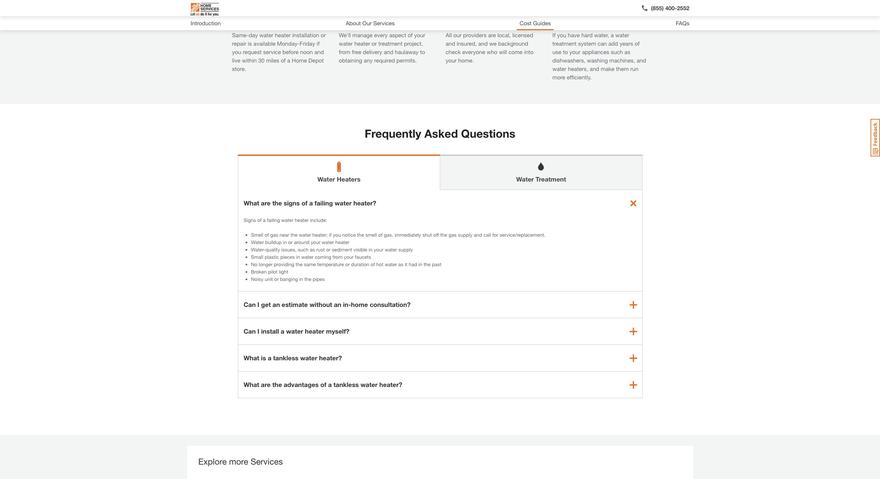 Task type: describe. For each thing, give the bounding box(es) containing it.
2 an from the left
[[334, 301, 341, 309]]

pipes
[[313, 276, 325, 282]]

licensed
[[513, 32, 534, 38]]

immediately
[[395, 232, 421, 238]]

water inside 'we'll manage every aspect of your water heater or treatment project, from free delivery and haulaway to obtaining any required permits.'
[[339, 40, 353, 47]]

introduction
[[191, 20, 221, 26]]

frequently
[[365, 127, 422, 140]]

smell
[[366, 232, 377, 238]]

treatment inside the if you have hard water, a water treatment system can add years of use to your appliances such as dishwashers, washing machines, and water heaters, and make them run more efficiently.
[[553, 40, 577, 47]]

providing
[[274, 262, 294, 268]]

water treatment
[[516, 175, 566, 183]]

services for about our services
[[373, 20, 395, 26]]

about our services
[[346, 20, 395, 26]]

in right 'had'
[[419, 262, 423, 268]]

and down all
[[446, 40, 455, 47]]

services for explore more services
[[251, 457, 283, 467]]

(855) 400-2552 link
[[642, 4, 690, 12]]

can for can i install a water heater myself?
[[244, 328, 256, 335]]

service
[[263, 49, 281, 55]]

your inside the if you have hard water, a water treatment system can add years of use to your appliances such as dishwashers, washing machines, and water heaters, and make them run more efficiently.
[[570, 49, 581, 55]]

a inside the if you have hard water, a water treatment system can add years of use to your appliances such as dishwashers, washing machines, and water heaters, and make them run more efficiently.
[[611, 32, 614, 38]]

signs of a failing water heater include:
[[244, 217, 327, 223]]

everyone
[[463, 49, 485, 55]]

small
[[251, 254, 263, 260]]

heater inside smell of gas near the water heater; if you notice the smell of gas, immediately shut off the gas supply and call for service/replacement. water buildup in or around your water heater water-quality issues, such as rust or sediment visible in your water supply small plastic pieces in water coming from your faucets no longer providing the same temperature or duration of hot water as it had in the past broken pilot light noisy unit or banging in the pipes
[[336, 239, 349, 245]]

or left duration
[[346, 262, 350, 268]]

smell
[[251, 232, 263, 238]]

all
[[446, 32, 452, 38]]

1 vertical spatial as
[[310, 247, 315, 253]]

and inside smell of gas near the water heater; if you notice the smell of gas, immediately shut off the gas supply and call for service/replacement. water buildup in or around your water heater water-quality issues, such as rust or sediment visible in your water supply small plastic pieces in water coming from your faucets no longer providing the same temperature or duration of hot water as it had in the past broken pilot light noisy unit or banging in the pipes
[[474, 232, 482, 238]]

a right install
[[281, 328, 285, 335]]

2 gas from the left
[[449, 232, 457, 238]]

signs
[[244, 217, 256, 223]]

without
[[310, 301, 332, 309]]

if inside same-day water heater installation or repair is available monday-friday if you request service before noon and live within 30 miles of a home depot store.
[[317, 40, 320, 47]]

come
[[509, 49, 523, 55]]

0 horizontal spatial supply
[[399, 247, 413, 253]]

1 vertical spatial is
[[261, 354, 266, 362]]

unit
[[265, 276, 273, 282]]

and inside 'we'll manage every aspect of your water heater or treatment project, from free delivery and haulaway to obtaining any required permits.'
[[384, 49, 394, 55]]

peace
[[359, 14, 377, 22]]

every
[[374, 32, 388, 38]]

who
[[487, 49, 498, 55]]

day
[[271, 14, 282, 22]]

consultation?
[[370, 301, 411, 309]]

treatment
[[536, 175, 566, 183]]

we'll
[[339, 32, 351, 38]]

is inside same-day water heater installation or repair is available monday-friday if you request service before noon and live within 30 miles of a home depot store.
[[248, 40, 252, 47]]

or up issues,
[[288, 239, 293, 245]]

frequently asked questions
[[365, 127, 516, 140]]

if inside smell of gas near the water heater; if you notice the smell of gas, immediately shut off the gas supply and call for service/replacement. water buildup in or around your water heater water-quality issues, such as rust or sediment visible in your water supply small plastic pieces in water coming from your faucets no longer providing the same temperature or duration of hot water as it had in the past broken pilot light noisy unit or banging in the pipes
[[329, 232, 332, 238]]

within
[[242, 57, 257, 64]]

can
[[598, 40, 607, 47]]

such inside smell of gas near the water heater; if you notice the smell of gas, immediately shut off the gas supply and call for service/replacement. water buildup in or around your water heater water-quality issues, such as rust or sediment visible in your water supply small plastic pieces in water coming from your faucets no longer providing the same temperature or duration of hot water as it had in the past broken pilot light noisy unit or banging in the pipes
[[298, 247, 309, 253]]

can i install a water heater myself?
[[244, 328, 350, 335]]

the left smell in the left top of the page
[[357, 232, 364, 238]]

guides
[[533, 20, 551, 26]]

longevity
[[604, 14, 634, 22]]

we'll manage every aspect of your water heater or treatment project, from free delivery and haulaway to obtaining any required permits.
[[339, 32, 426, 64]]

get
[[261, 301, 271, 309]]

it
[[405, 262, 408, 268]]

service/replacement.
[[500, 232, 546, 238]]

asked
[[425, 127, 458, 140]]

home
[[351, 301, 368, 309]]

call
[[484, 232, 491, 238]]

a inside same-day water heater installation or repair is available monday-friday if you request service before noon and live within 30 miles of a home depot store.
[[287, 57, 290, 64]]

heater inside 'we'll manage every aspect of your water heater or treatment project, from free delivery and haulaway to obtaining any required permits.'
[[355, 40, 370, 47]]

treatment inside 'we'll manage every aspect of your water heater or treatment project, from free delivery and haulaway to obtaining any required permits.'
[[379, 40, 403, 47]]

same
[[304, 262, 316, 268]]

can i get an estimate without an in-home consultation?
[[244, 301, 411, 309]]

estimate
[[282, 301, 308, 309]]

duration
[[351, 262, 369, 268]]

if you have hard water, a water treatment system can add years of use to your appliances such as dishwashers, washing machines, and water heaters, and make them run more efficiently.
[[553, 32, 647, 81]]

near
[[280, 232, 289, 238]]

your down sediment
[[344, 254, 354, 260]]

required
[[374, 57, 395, 64]]

notice
[[342, 232, 356, 238]]

a down install
[[268, 354, 272, 362]]

for
[[493, 232, 499, 238]]

of inside the if you have hard water, a water treatment system can add years of use to your appliances such as dishwashers, washing machines, and water heaters, and make them run more efficiently.
[[635, 40, 640, 47]]

your inside all our providers are local, licensed and insured, and we background check everyone who will come into your home.
[[446, 57, 457, 64]]

you inside smell of gas near the water heater; if you notice the smell of gas, immediately shut off the gas supply and call for service/replacement. water buildup in or around your water heater water-quality issues, such as rust or sediment visible in your water supply small plastic pieces in water coming from your faucets no longer providing the same temperature or duration of hot water as it had in the past broken pilot light noisy unit or banging in the pipes
[[333, 232, 341, 238]]

dishwashers,
[[553, 57, 586, 64]]

manage
[[353, 32, 373, 38]]

hot
[[377, 262, 384, 268]]

haulaway
[[395, 49, 419, 55]]

aspect
[[389, 32, 406, 38]]

cost
[[520, 20, 532, 26]]

light
[[279, 269, 288, 275]]

around
[[294, 239, 310, 245]]

machines,
[[610, 57, 635, 64]]

visible
[[354, 247, 367, 253]]

you inside the if you have hard water, a water treatment system can add years of use to your appliances such as dishwashers, washing machines, and water heaters, and make them run more efficiently.
[[557, 32, 567, 38]]

1 horizontal spatial failing
[[315, 199, 333, 207]]

heater inside same-day water heater installation or repair is available monday-friday if you request service before noon and live within 30 miles of a home depot store.
[[275, 32, 291, 38]]

to inside the if you have hard water, a water treatment system can add years of use to your appliances such as dishwashers, washing machines, and water heaters, and make them run more efficiently.
[[563, 49, 568, 55]]

1 horizontal spatial supply
[[458, 232, 473, 238]]

all our providers are local, licensed and insured, and we background check everyone who will come into your home.
[[446, 32, 534, 64]]

to inside 'we'll manage every aspect of your water heater or treatment project, from free delivery and haulaway to obtaining any required permits.'
[[420, 49, 425, 55]]

smell of gas near the water heater; if you notice the smell of gas, immediately shut off the gas supply and call for service/replacement. water buildup in or around your water heater water-quality issues, such as rust or sediment visible in your water supply small plastic pieces in water coming from your faucets no longer providing the same temperature or duration of hot water as it had in the past broken pilot light noisy unit or banging in the pipes
[[251, 232, 546, 282]]

washing
[[587, 57, 608, 64]]

water inside smell of gas near the water heater; if you notice the smell of gas, immediately shut off the gas supply and call for service/replacement. water buildup in or around your water heater water-quality issues, such as rust or sediment visible in your water supply small plastic pieces in water coming from your faucets no longer providing the same temperature or duration of hot water as it had in the past broken pilot light noisy unit or banging in the pipes
[[251, 239, 264, 245]]

broken
[[251, 269, 267, 275]]

same
[[252, 14, 269, 22]]

1 vertical spatial failing
[[267, 217, 280, 223]]

providers
[[463, 32, 487, 38]]

appliances
[[582, 49, 610, 55]]

appliance
[[572, 14, 602, 22]]

the left signs
[[272, 199, 282, 207]]

1 horizontal spatial as
[[399, 262, 404, 268]]

400-
[[666, 5, 677, 11]]

temperature
[[317, 262, 344, 268]]

cost guides
[[520, 20, 551, 26]]

or right unit
[[274, 276, 279, 282]]

heater left myself?
[[305, 328, 324, 335]]

the left "past"
[[424, 262, 431, 268]]

as inside the if you have hard water, a water treatment system can add years of use to your appliances such as dishwashers, washing machines, and water heaters, and make them run more efficiently.
[[625, 49, 631, 55]]

same-
[[232, 32, 249, 38]]

faucets
[[355, 254, 371, 260]]



Task type: locate. For each thing, give the bounding box(es) containing it.
the right off
[[441, 232, 448, 238]]

2 treatment from the left
[[553, 40, 577, 47]]

home.
[[459, 57, 474, 64]]

you inside same-day water heater installation or repair is available monday-friday if you request service before noon and live within 30 miles of a home depot store.
[[232, 49, 241, 55]]

same day service
[[252, 14, 306, 22]]

1 an from the left
[[273, 301, 280, 309]]

of inside 'we'll manage every aspect of your water heater or treatment project, from free delivery and haulaway to obtaining any required permits.'
[[408, 32, 413, 38]]

gas,
[[384, 232, 393, 238]]

gas right off
[[449, 232, 457, 238]]

into
[[524, 49, 534, 55]]

1 vertical spatial heater?
[[319, 354, 342, 362]]

depot
[[309, 57, 324, 64]]

2 what from the top
[[244, 354, 259, 362]]

i for install
[[258, 328, 259, 335]]

1 vertical spatial if
[[329, 232, 332, 238]]

2552
[[677, 5, 690, 11]]

water down "smell"
[[251, 239, 264, 245]]

if right friday
[[317, 40, 320, 47]]

your down heater;
[[311, 239, 321, 245]]

efficiently.
[[567, 74, 592, 81]]

from down sediment
[[333, 254, 343, 260]]

from inside 'we'll manage every aspect of your water heater or treatment project, from free delivery and haulaway to obtaining any required permits.'
[[339, 49, 351, 55]]

what for what are the advantages of a tankless water heater?
[[244, 381, 259, 389]]

what are the signs of a failing water heater?
[[244, 199, 377, 207]]

treatment up use
[[553, 40, 577, 47]]

0 vertical spatial tankless
[[273, 354, 299, 362]]

or right rust
[[326, 247, 331, 253]]

heater? for tankless
[[380, 381, 402, 389]]

home
[[292, 57, 307, 64]]

water
[[260, 32, 274, 38], [616, 32, 630, 38], [339, 40, 353, 47], [553, 65, 567, 72], [335, 199, 352, 207], [281, 217, 294, 223], [299, 232, 311, 238], [322, 239, 334, 245], [385, 247, 397, 253], [301, 254, 314, 260], [385, 262, 397, 268], [286, 328, 303, 335], [300, 354, 317, 362], [361, 381, 378, 389]]

1 to from the left
[[420, 49, 425, 55]]

coming
[[315, 254, 331, 260]]

trusted professionals
[[466, 14, 531, 22]]

a up add
[[611, 32, 614, 38]]

0 vertical spatial what
[[244, 199, 259, 207]]

0 vertical spatial supply
[[458, 232, 473, 238]]

0 horizontal spatial more
[[229, 457, 248, 467]]

1 vertical spatial i
[[258, 328, 259, 335]]

the left same
[[296, 262, 303, 268]]

questions
[[461, 127, 516, 140]]

off
[[434, 232, 439, 238]]

you left notice at the top left of the page
[[333, 232, 341, 238]]

more down dishwashers,
[[553, 74, 566, 81]]

a down before
[[287, 57, 290, 64]]

more right explore
[[229, 457, 248, 467]]

1 vertical spatial you
[[232, 49, 241, 55]]

noisy
[[251, 276, 264, 282]]

a up the include:
[[309, 199, 313, 207]]

the
[[272, 199, 282, 207], [291, 232, 298, 238], [357, 232, 364, 238], [441, 232, 448, 238], [296, 262, 303, 268], [424, 262, 431, 268], [305, 276, 312, 282], [272, 381, 282, 389]]

1 horizontal spatial is
[[261, 354, 266, 362]]

or
[[321, 32, 326, 38], [372, 40, 377, 47], [288, 239, 293, 245], [326, 247, 331, 253], [346, 262, 350, 268], [274, 276, 279, 282]]

1 horizontal spatial an
[[334, 301, 341, 309]]

more inside the if you have hard water, a water treatment system can add years of use to your appliances such as dishwashers, washing machines, and water heaters, and make them run more efficiently.
[[553, 74, 566, 81]]

1 vertical spatial can
[[244, 328, 256, 335]]

to down project,
[[420, 49, 425, 55]]

project,
[[404, 40, 423, 47]]

0 vertical spatial can
[[244, 301, 256, 309]]

(855)
[[651, 5, 664, 11]]

supply
[[458, 232, 473, 238], [399, 247, 413, 253]]

can for can i get an estimate without an in-home consultation?
[[244, 301, 256, 309]]

0 vertical spatial from
[[339, 49, 351, 55]]

can left install
[[244, 328, 256, 335]]

0 vertical spatial heater?
[[354, 199, 377, 207]]

what for what are the signs of a failing water heater?
[[244, 199, 259, 207]]

before
[[283, 49, 299, 55]]

advantages
[[284, 381, 319, 389]]

an right "get"
[[273, 301, 280, 309]]

installation
[[292, 32, 319, 38]]

0 horizontal spatial tankless
[[273, 354, 299, 362]]

mind
[[387, 14, 402, 22]]

the left pipes
[[305, 276, 312, 282]]

or inside same-day water heater installation or repair is available monday-friday if you request service before noon and live within 30 miles of a home depot store.
[[321, 32, 326, 38]]

2 to from the left
[[563, 49, 568, 55]]

a right signs
[[263, 217, 266, 223]]

issues,
[[282, 247, 297, 253]]

3 what from the top
[[244, 381, 259, 389]]

in right visible
[[369, 247, 373, 253]]

2 horizontal spatial as
[[625, 49, 631, 55]]

0 horizontal spatial treatment
[[379, 40, 403, 47]]

the left advantages
[[272, 381, 282, 389]]

the right near
[[291, 232, 298, 238]]

1 horizontal spatial heater?
[[354, 199, 377, 207]]

1 vertical spatial services
[[251, 457, 283, 467]]

heater
[[275, 32, 291, 38], [355, 40, 370, 47], [295, 217, 309, 223], [336, 239, 349, 245], [305, 328, 324, 335]]

an left "in-"
[[334, 301, 341, 309]]

you right if
[[557, 32, 567, 38]]

0 horizontal spatial such
[[298, 247, 309, 253]]

obtaining
[[339, 57, 362, 64]]

0 vertical spatial you
[[557, 32, 567, 38]]

2 horizontal spatial water
[[516, 175, 534, 183]]

1 horizontal spatial if
[[329, 232, 332, 238]]

0 horizontal spatial water
[[251, 239, 264, 245]]

and left we
[[479, 40, 488, 47]]

or right installation
[[321, 32, 326, 38]]

0 vertical spatial is
[[248, 40, 252, 47]]

1 can from the top
[[244, 301, 256, 309]]

in
[[283, 239, 287, 245], [369, 247, 373, 253], [296, 254, 300, 260], [419, 262, 423, 268], [299, 276, 303, 282]]

trusted
[[466, 14, 488, 22]]

a right advantages
[[328, 381, 332, 389]]

gas
[[270, 232, 278, 238], [449, 232, 457, 238]]

will
[[499, 49, 507, 55]]

more
[[553, 74, 566, 81], [229, 457, 248, 467]]

0 vertical spatial such
[[611, 49, 623, 55]]

you up live
[[232, 49, 241, 55]]

0 vertical spatial are
[[488, 32, 496, 38]]

1 horizontal spatial tankless
[[334, 381, 359, 389]]

them
[[616, 65, 629, 72]]

and inside same-day water heater installation or repair is available monday-friday if you request service before noon and live within 30 miles of a home depot store.
[[315, 49, 324, 55]]

can left "get"
[[244, 301, 256, 309]]

or up delivery
[[372, 40, 377, 47]]

0 horizontal spatial failing
[[267, 217, 280, 223]]

to
[[420, 49, 425, 55], [563, 49, 568, 55]]

we
[[490, 40, 497, 47]]

use
[[553, 49, 562, 55]]

heater? for failing
[[354, 199, 377, 207]]

2 vertical spatial you
[[333, 232, 341, 238]]

live
[[232, 57, 241, 64]]

friday
[[300, 40, 315, 47]]

1 vertical spatial such
[[298, 247, 309, 253]]

as left rust
[[310, 247, 315, 253]]

gas up buildup
[[270, 232, 278, 238]]

your inside 'we'll manage every aspect of your water heater or treatment project, from free delivery and haulaway to obtaining any required permits.'
[[414, 32, 426, 38]]

0 vertical spatial i
[[258, 301, 259, 309]]

2 vertical spatial as
[[399, 262, 404, 268]]

2 horizontal spatial heater?
[[380, 381, 402, 389]]

1 vertical spatial more
[[229, 457, 248, 467]]

and up depot
[[315, 49, 324, 55]]

0 vertical spatial more
[[553, 74, 566, 81]]

from inside smell of gas near the water heater; if you notice the smell of gas, immediately shut off the gas supply and call for service/replacement. water buildup in or around your water heater water-quality issues, such as rust or sediment visible in your water supply small plastic pieces in water coming from your faucets no longer providing the same temperature or duration of hot water as it had in the past broken pilot light noisy unit or banging in the pipes
[[333, 254, 343, 260]]

shut
[[423, 232, 432, 238]]

professionals
[[490, 14, 531, 22]]

had
[[409, 262, 417, 268]]

1 horizontal spatial services
[[373, 20, 395, 26]]

0 horizontal spatial to
[[420, 49, 425, 55]]

is up request
[[248, 40, 252, 47]]

i left "get"
[[258, 301, 259, 309]]

1 treatment from the left
[[379, 40, 403, 47]]

what for what is a tankless water heater?
[[244, 354, 259, 362]]

buildup
[[265, 239, 282, 245]]

0 horizontal spatial services
[[251, 457, 283, 467]]

0 horizontal spatial gas
[[270, 232, 278, 238]]

0 vertical spatial services
[[373, 20, 395, 26]]

water heaters
[[318, 175, 361, 183]]

are for what are the signs of a failing water heater?
[[261, 199, 271, 207]]

i for get
[[258, 301, 259, 309]]

and up the 'run' at the top of page
[[637, 57, 647, 64]]

system
[[578, 40, 596, 47]]

your up project,
[[414, 32, 426, 38]]

water inside same-day water heater installation or repair is available monday-friday if you request service before noon and live within 30 miles of a home depot store.
[[260, 32, 274, 38]]

1 gas from the left
[[270, 232, 278, 238]]

1 vertical spatial supply
[[399, 247, 413, 253]]

what
[[244, 199, 259, 207], [244, 354, 259, 362], [244, 381, 259, 389]]

2 vertical spatial are
[[261, 381, 271, 389]]

such down add
[[611, 49, 623, 55]]

1 horizontal spatial gas
[[449, 232, 457, 238]]

repair
[[232, 40, 246, 47]]

heaters,
[[568, 65, 589, 72]]

and
[[446, 40, 455, 47], [479, 40, 488, 47], [315, 49, 324, 55], [384, 49, 394, 55], [637, 57, 647, 64], [590, 65, 600, 72], [474, 232, 482, 238]]

0 vertical spatial failing
[[315, 199, 333, 207]]

include:
[[310, 217, 327, 223]]

30
[[258, 57, 265, 64]]

are inside all our providers are local, licensed and insured, and we background check everyone who will come into your home.
[[488, 32, 496, 38]]

of inside same-day water heater installation or repair is available monday-friday if you request service before noon and live within 30 miles of a home depot store.
[[281, 57, 286, 64]]

same-day water heater installation or repair is available monday-friday if you request service before noon and live within 30 miles of a home depot store.
[[232, 32, 326, 72]]

0 horizontal spatial as
[[310, 247, 315, 253]]

about
[[346, 20, 361, 26]]

water for water heaters
[[318, 175, 335, 183]]

permits.
[[397, 57, 417, 64]]

past
[[432, 262, 442, 268]]

your up hot on the bottom left of page
[[374, 247, 384, 253]]

have
[[568, 32, 580, 38]]

quality
[[266, 247, 280, 253]]

heater down manage
[[355, 40, 370, 47]]

1 horizontal spatial to
[[563, 49, 568, 55]]

as down years on the top of the page
[[625, 49, 631, 55]]

our
[[363, 20, 372, 26]]

1 horizontal spatial more
[[553, 74, 566, 81]]

your down check
[[446, 57, 457, 64]]

1 vertical spatial from
[[333, 254, 343, 260]]

0 horizontal spatial is
[[248, 40, 252, 47]]

water left the heaters
[[318, 175, 335, 183]]

as left it
[[399, 262, 404, 268]]

in-
[[343, 301, 351, 309]]

2 vertical spatial heater?
[[380, 381, 402, 389]]

1 vertical spatial what
[[244, 354, 259, 362]]

1 horizontal spatial water
[[318, 175, 335, 183]]

0 horizontal spatial heater?
[[319, 354, 342, 362]]

heater left the include:
[[295, 217, 309, 223]]

0 horizontal spatial you
[[232, 49, 241, 55]]

water left treatment
[[516, 175, 534, 183]]

2 i from the top
[[258, 328, 259, 335]]

or inside 'we'll manage every aspect of your water heater or treatment project, from free delivery and haulaway to obtaining any required permits.'
[[372, 40, 377, 47]]

your up dishwashers,
[[570, 49, 581, 55]]

services
[[373, 20, 395, 26], [251, 457, 283, 467]]

to right use
[[563, 49, 568, 55]]

peace of mind
[[359, 14, 402, 22]]

check
[[446, 49, 461, 55]]

in right the "pieces" on the left
[[296, 254, 300, 260]]

are for what are the advantages of a tankless water heater?
[[261, 381, 271, 389]]

and up required
[[384, 49, 394, 55]]

2 vertical spatial what
[[244, 381, 259, 389]]

failing up the include:
[[315, 199, 333, 207]]

service
[[284, 14, 306, 22]]

are
[[488, 32, 496, 38], [261, 199, 271, 207], [261, 381, 271, 389]]

2 can from the top
[[244, 328, 256, 335]]

1 what from the top
[[244, 199, 259, 207]]

1 horizontal spatial treatment
[[553, 40, 577, 47]]

0 vertical spatial if
[[317, 40, 320, 47]]

local,
[[498, 32, 511, 38]]

failing up near
[[267, 217, 280, 223]]

1 horizontal spatial you
[[333, 232, 341, 238]]

supply up it
[[399, 247, 413, 253]]

in right banging
[[299, 276, 303, 282]]

1 horizontal spatial such
[[611, 49, 623, 55]]

feedback link image
[[871, 119, 881, 157]]

do it for you logo image
[[191, 0, 219, 19]]

any
[[364, 57, 373, 64]]

available
[[254, 40, 276, 47]]

from up the obtaining
[[339, 49, 351, 55]]

make
[[601, 65, 615, 72]]

treatment down aspect
[[379, 40, 403, 47]]

0 horizontal spatial if
[[317, 40, 320, 47]]

a
[[611, 32, 614, 38], [287, 57, 290, 64], [309, 199, 313, 207], [263, 217, 266, 223], [281, 328, 285, 335], [268, 354, 272, 362], [328, 381, 332, 389]]

such down the around
[[298, 247, 309, 253]]

heater up sediment
[[336, 239, 349, 245]]

such inside the if you have hard water, a water treatment system can add years of use to your appliances such as dishwashers, washing machines, and water heaters, and make them run more efficiently.
[[611, 49, 623, 55]]

supply left call
[[458, 232, 473, 238]]

our
[[454, 32, 462, 38]]

water for water treatment
[[516, 175, 534, 183]]

is
[[248, 40, 252, 47], [261, 354, 266, 362]]

and left call
[[474, 232, 482, 238]]

1 vertical spatial are
[[261, 199, 271, 207]]

is down install
[[261, 354, 266, 362]]

in down near
[[283, 239, 287, 245]]

1 i from the top
[[258, 301, 259, 309]]

2 horizontal spatial you
[[557, 32, 567, 38]]

monday-
[[277, 40, 300, 47]]

signs
[[284, 199, 300, 207]]

0 horizontal spatial an
[[273, 301, 280, 309]]

if right heater;
[[329, 232, 332, 238]]

banging
[[280, 276, 298, 282]]

sediment
[[332, 247, 352, 253]]

i left install
[[258, 328, 259, 335]]

heater up monday-
[[275, 32, 291, 38]]

and down washing
[[590, 65, 600, 72]]

0 vertical spatial as
[[625, 49, 631, 55]]

faqs
[[676, 20, 690, 26]]

1 vertical spatial tankless
[[334, 381, 359, 389]]



Task type: vqa. For each thing, say whether or not it's contained in the screenshot.
leftmost winter
no



